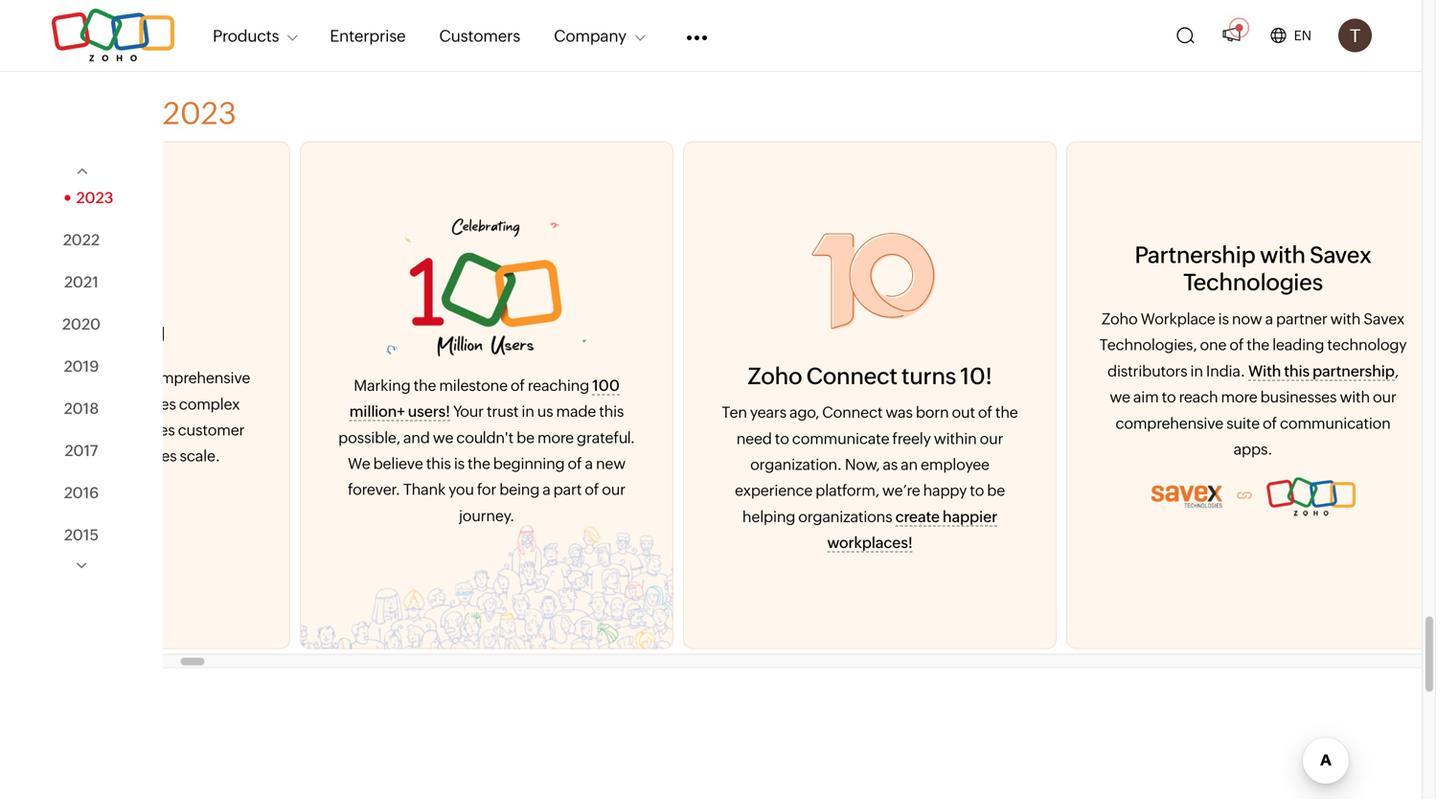 Task type: vqa. For each thing, say whether or not it's contained in the screenshot.
comprehensive to the left
yes



Task type: describe. For each thing, give the bounding box(es) containing it.
suite
[[1209, 414, 1243, 432]]

an
[[883, 456, 901, 473]]

we
[[331, 455, 353, 472]]

the up users! at the bottom left of the page
[[396, 376, 419, 394]]

, for , a comprehensive
[[107, 369, 111, 387]]

our inside your trust in us made this possible, and we couldn't be more grateful. we believe this is the beginning of a new forever. thank you for being a part of our journey.
[[585, 481, 608, 498]]

believe
[[356, 455, 406, 472]]

2022
[[63, 231, 100, 248]]

india.
[[1189, 362, 1228, 380]]

with this partnership link
[[1231, 362, 1378, 381]]

within
[[917, 429, 960, 447]]

partner
[[1259, 310, 1310, 328]]

1 horizontal spatial to
[[953, 482, 967, 499]]

partnership
[[1295, 362, 1378, 380]]

distributors
[[1090, 362, 1170, 380]]

2016
[[64, 484, 99, 501]]

more inside your trust in us made this possible, and we couldn't be more grateful. we believe this is the beginning of a new forever. thank you for being a part of our journey.
[[520, 429, 557, 446]]

2015
[[64, 526, 99, 543]]

2 vertical spatial this
[[409, 455, 434, 472]]

born
[[899, 403, 932, 421]]

we inside your trust in us made this possible, and we couldn't be more grateful. we believe this is the beginning of a new forever. thank you for being a part of our journey.
[[416, 429, 436, 446]]

customers
[[439, 26, 520, 45]]

create
[[878, 508, 923, 525]]

create happier workplaces!
[[810, 508, 980, 551]]

years
[[733, 403, 769, 421]]

connect inside ten years ago, connect was born out of the need to communicate freely within our organization. now, as an employee experience platform, we're happy to be helping organizations
[[805, 403, 865, 421]]

enterprise link
[[330, 15, 406, 56]]

partnership with savex technologies
[[1117, 241, 1354, 296]]

new
[[579, 455, 608, 472]]

terry turtle image
[[1338, 19, 1372, 52]]

be inside your trust in us made this possible, and we couldn't be more grateful. we believe this is the beginning of a new forever. thank you for being a part of our journey.
[[499, 429, 517, 446]]

products
[[213, 26, 279, 45]]

2019 link
[[64, 357, 99, 375]]

leading
[[1255, 336, 1307, 354]]

with this partnership
[[1231, 362, 1378, 380]]

out
[[935, 403, 958, 421]]

2021 link
[[64, 273, 99, 291]]

partnership
[[1117, 241, 1238, 268]]

of up part
[[550, 455, 565, 472]]

ten years ago, connect was born out of the need to communicate freely within our organization. now, as an employee experience platform, we're happy to be helping organizations
[[705, 403, 1001, 525]]

a inside zoho workplace is now a partner with savex technologies, one of the leading technology distributors in india.
[[1248, 310, 1256, 328]]

2020
[[62, 315, 101, 333]]

experience
[[718, 482, 795, 499]]

ago,
[[772, 403, 802, 421]]

the inside ten years ago, connect was born out of the need to communicate freely within our organization. now, as an employee experience platform, we're happy to be helping organizations
[[978, 403, 1001, 421]]

10!
[[943, 362, 975, 389]]

organization.
[[733, 456, 825, 473]]

apps.
[[1216, 440, 1255, 458]]

2018
[[64, 399, 99, 417]]

be inside ten years ago, connect was born out of the need to communicate freely within our organization. now, as an employee experience platform, we're happy to be helping organizations
[[970, 482, 988, 499]]

savex inside partnership with savex technologies
[[1292, 241, 1354, 268]]

you
[[431, 481, 457, 498]]

is inside your trust in us made this possible, and we couldn't be more grateful. we believe this is the beginning of a new forever. thank you for being a part of our journey.
[[437, 455, 447, 472]]

employee
[[904, 456, 972, 473]]

now,
[[828, 456, 863, 473]]

our inside ten years ago, connect was born out of the need to communicate freely within our organization. now, as an employee experience platform, we're happy to be helping organizations
[[963, 429, 986, 447]]

turns
[[884, 362, 939, 389]]

zoho workplace is now a partner with savex technologies, one of the leading technology distributors in india.
[[1082, 310, 1390, 380]]

enterprise
[[330, 26, 406, 45]]

reach
[[1162, 388, 1201, 406]]

communicate
[[775, 429, 872, 447]]

2016 link
[[64, 484, 99, 501]]

need
[[719, 429, 755, 447]]

a left new
[[568, 455, 576, 472]]

100 million+ users! link
[[332, 376, 602, 421]]

1 vertical spatial to
[[758, 429, 772, 447]]

is inside zoho workplace is now a partner with savex technologies, one of the leading technology distributors in india.
[[1201, 310, 1212, 328]]

made
[[539, 403, 579, 420]]

we're
[[865, 482, 903, 499]]

of right part
[[567, 481, 582, 498]]

marking the milestone of reaching
[[336, 376, 575, 394]]

a inside , a comprehensive
[[114, 369, 122, 387]]

with
[[1231, 362, 1264, 380]]

aim
[[1116, 388, 1142, 406]]

grateful.
[[560, 429, 618, 446]]

us
[[520, 403, 536, 420]]

workplaces!
[[810, 534, 895, 551]]

possible,
[[321, 429, 383, 446]]

2017
[[65, 441, 98, 459]]

happy
[[906, 482, 950, 499]]

marking
[[336, 376, 393, 394]]

organizations
[[781, 508, 875, 525]]

create happier workplaces! link
[[810, 508, 980, 552]]

2019
[[64, 357, 99, 375]]

thank
[[386, 481, 428, 498]]

2018 link
[[64, 399, 99, 417]]

2017 link
[[65, 441, 98, 459]]



Task type: locate. For each thing, give the bounding box(es) containing it.
1 vertical spatial is
[[437, 455, 447, 472]]

million+
[[332, 403, 388, 420]]

in
[[1173, 362, 1186, 380], [504, 403, 517, 420]]

customers link
[[439, 15, 520, 56]]

1 vertical spatial this
[[582, 403, 607, 420]]

, we aim to reach more businesses with our comprehensive suite of communication apps.
[[1093, 362, 1382, 458]]

1 vertical spatial 2023
[[76, 189, 113, 206]]

users!
[[391, 403, 433, 420]]

this up thank at bottom
[[409, 455, 434, 472]]

0 vertical spatial be
[[499, 429, 517, 446]]

2 horizontal spatial our
[[1356, 388, 1379, 406]]

1 horizontal spatial this
[[582, 403, 607, 420]]

of
[[1212, 336, 1227, 354], [493, 376, 508, 394], [961, 403, 975, 421], [1246, 414, 1260, 432], [550, 455, 565, 472], [567, 481, 582, 498]]

zoho up technologies, at top right
[[1084, 310, 1121, 328]]

helping
[[725, 508, 778, 525]]

zoho
[[1084, 310, 1121, 328], [730, 362, 785, 389]]

the down couldn't on the left bottom
[[450, 455, 473, 472]]

being
[[482, 481, 522, 498]]

part
[[536, 481, 565, 498]]

savex inside zoho workplace is now a partner with savex technologies, one of the leading technology distributors in india.
[[1346, 310, 1387, 328]]

0 horizontal spatial 2023
[[76, 189, 113, 206]]

1 horizontal spatial our
[[963, 429, 986, 447]]

100 million+ users!
[[332, 376, 602, 420]]

1 horizontal spatial in
[[1173, 362, 1186, 380]]

2 horizontal spatial to
[[1145, 388, 1159, 406]]

2021
[[64, 273, 99, 291]]

this up grateful.
[[582, 403, 607, 420]]

comprehensive inside , we aim to reach more businesses with our comprehensive suite of communication apps.
[[1098, 414, 1206, 432]]

to inside , we aim to reach more businesses with our comprehensive suite of communication apps.
[[1145, 388, 1159, 406]]

1 vertical spatial in
[[504, 403, 517, 420]]

0 horizontal spatial more
[[520, 429, 557, 446]]

businesses
[[1243, 388, 1320, 406]]

to up happier
[[953, 482, 967, 499]]

, right 2019 link
[[107, 369, 111, 387]]

communication
[[1263, 414, 1374, 432]]

more down the us
[[520, 429, 557, 446]]

in left the us
[[504, 403, 517, 420]]

0 horizontal spatial our
[[585, 481, 608, 498]]

zoho connect turns 10!
[[730, 362, 975, 389]]

in inside your trust in us made this possible, and we couldn't be more grateful. we believe this is the beginning of a new forever. thank you for being a part of our journey.
[[504, 403, 517, 420]]

be up beginning
[[499, 429, 517, 446]]

2022 link
[[63, 231, 100, 248]]

1 vertical spatial we
[[416, 429, 436, 446]]

workplace
[[1123, 310, 1198, 328]]

more inside , we aim to reach more businesses with our comprehensive suite of communication apps.
[[1204, 388, 1240, 406]]

technologies,
[[1082, 336, 1180, 354]]

for
[[460, 481, 479, 498]]

with up technology
[[1313, 310, 1343, 328]]

our right the within
[[963, 429, 986, 447]]

1 horizontal spatial we
[[1093, 388, 1113, 406]]

0 vertical spatial with
[[1242, 241, 1288, 268]]

1 horizontal spatial comprehensive
[[1098, 414, 1206, 432]]

, inside , we aim to reach more businesses with our comprehensive suite of communication apps.
[[1378, 362, 1382, 380]]

and
[[386, 429, 413, 446]]

1 horizontal spatial is
[[1201, 310, 1212, 328]]

0 horizontal spatial this
[[409, 455, 434, 472]]

your trust in us made this possible, and we couldn't be more grateful. we believe this is the beginning of a new forever. thank you for being a part of our journey.
[[321, 403, 618, 524]]

couldn't
[[439, 429, 496, 446]]

0 vertical spatial our
[[1356, 388, 1379, 406]]

of right one
[[1212, 336, 1227, 354]]

0 vertical spatial in
[[1173, 362, 1186, 380]]

0 vertical spatial to
[[1145, 388, 1159, 406]]

our down partnership
[[1356, 388, 1379, 406]]

en
[[1294, 28, 1312, 43]]

1 vertical spatial zoho
[[730, 362, 785, 389]]

technology
[[1310, 336, 1390, 354]]

0 vertical spatial we
[[1093, 388, 1113, 406]]

1 vertical spatial more
[[520, 429, 557, 446]]

more up suite
[[1204, 388, 1240, 406]]

1 vertical spatial connect
[[805, 403, 865, 421]]

0 horizontal spatial in
[[504, 403, 517, 420]]

one
[[1183, 336, 1209, 354]]

of inside , we aim to reach more businesses with our comprehensive suite of communication apps.
[[1246, 414, 1260, 432]]

0 horizontal spatial is
[[437, 455, 447, 472]]

0 horizontal spatial we
[[416, 429, 436, 446]]

2 vertical spatial our
[[585, 481, 608, 498]]

of up the trust
[[493, 376, 508, 394]]

0 vertical spatial this
[[1267, 362, 1293, 380]]

, inside , a comprehensive
[[107, 369, 111, 387]]

, a comprehensive
[[0, 369, 233, 465]]

the up with
[[1230, 336, 1252, 354]]

2020 link
[[62, 315, 101, 333]]

of inside ten years ago, connect was born out of the need to communicate freely within our organization. now, as an employee experience platform, we're happy to be helping organizations
[[961, 403, 975, 421]]

savex up the partner
[[1292, 241, 1354, 268]]

this down leading
[[1267, 362, 1293, 380]]

is left "now"
[[1201, 310, 1212, 328]]

1 vertical spatial with
[[1313, 310, 1343, 328]]

0 horizontal spatial be
[[499, 429, 517, 446]]

we right and
[[416, 429, 436, 446]]

with inside partnership with savex technologies
[[1242, 241, 1288, 268]]

2 vertical spatial with
[[1323, 388, 1353, 406]]

zoho for zoho connect turns 10!
[[730, 362, 785, 389]]

100
[[575, 376, 602, 394]]

0 horizontal spatial ,
[[107, 369, 111, 387]]

1 vertical spatial be
[[970, 482, 988, 499]]

comprehensive inside , a comprehensive
[[125, 369, 233, 387]]

freely
[[875, 429, 914, 447]]

as
[[865, 456, 881, 473]]

0 vertical spatial is
[[1201, 310, 1212, 328]]

0 vertical spatial more
[[1204, 388, 1240, 406]]

journey.
[[442, 507, 497, 524]]

trust
[[469, 403, 501, 420]]

with
[[1242, 241, 1288, 268], [1313, 310, 1343, 328], [1323, 388, 1353, 406]]

the right out
[[978, 403, 1001, 421]]

technologies
[[1166, 269, 1306, 296]]

1 vertical spatial comprehensive
[[1098, 414, 1206, 432]]

connect up the communicate
[[805, 403, 865, 421]]

this
[[1267, 362, 1293, 380], [582, 403, 607, 420], [409, 455, 434, 472]]

to right need
[[758, 429, 772, 447]]

1 horizontal spatial more
[[1204, 388, 1240, 406]]

a left part
[[525, 481, 533, 498]]

more
[[1204, 388, 1240, 406], [520, 429, 557, 446]]

0 horizontal spatial zoho
[[730, 362, 785, 389]]

the inside zoho workplace is now a partner with savex technologies, one of the leading technology distributors in india.
[[1230, 336, 1252, 354]]

reaching
[[511, 376, 572, 394]]

now
[[1215, 310, 1245, 328]]

1 horizontal spatial be
[[970, 482, 988, 499]]

, for , we aim to reach more businesses with our comprehensive suite of communication apps.
[[1378, 362, 1382, 380]]

0 vertical spatial comprehensive
[[125, 369, 233, 387]]

with inside , we aim to reach more businesses with our comprehensive suite of communication apps.
[[1323, 388, 1353, 406]]

1 vertical spatial savex
[[1346, 310, 1387, 328]]

beginning
[[476, 455, 548, 472]]

of right out
[[961, 403, 975, 421]]

1 horizontal spatial ,
[[1378, 362, 1382, 380]]

we
[[1093, 388, 1113, 406], [416, 429, 436, 446]]

our down new
[[585, 481, 608, 498]]

to right aim
[[1145, 388, 1159, 406]]

, down technology
[[1378, 362, 1382, 380]]

,
[[1378, 362, 1382, 380], [107, 369, 111, 387]]

we left aim
[[1093, 388, 1113, 406]]

0 horizontal spatial comprehensive
[[125, 369, 233, 387]]

1 horizontal spatial zoho
[[1084, 310, 1121, 328]]

the inside your trust in us made this possible, and we couldn't be more grateful. we believe this is the beginning of a new forever. thank you for being a part of our journey.
[[450, 455, 473, 472]]

forever.
[[331, 481, 383, 498]]

2 horizontal spatial this
[[1267, 362, 1293, 380]]

1 horizontal spatial 2023
[[163, 96, 237, 131]]

our inside , we aim to reach more businesses with our comprehensive suite of communication apps.
[[1356, 388, 1379, 406]]

2023 up 2022 link
[[76, 189, 113, 206]]

your
[[436, 403, 467, 420]]

0 vertical spatial connect
[[789, 362, 880, 389]]

2 vertical spatial to
[[953, 482, 967, 499]]

0 vertical spatial zoho
[[1084, 310, 1121, 328]]

ten
[[705, 403, 730, 421]]

with down partnership
[[1323, 388, 1353, 406]]

we inside , we aim to reach more businesses with our comprehensive suite of communication apps.
[[1093, 388, 1113, 406]]

be up happier
[[970, 482, 988, 499]]

a right 2019 link
[[114, 369, 122, 387]]

zoho for zoho workplace is now a partner with savex technologies, one of the leading technology distributors in india.
[[1084, 310, 1121, 328]]

of right suite
[[1246, 414, 1260, 432]]

zoho up years
[[730, 362, 785, 389]]

connect
[[789, 362, 880, 389], [805, 403, 865, 421]]

is up you
[[437, 455, 447, 472]]

platform,
[[798, 482, 862, 499]]

be
[[499, 429, 517, 446], [970, 482, 988, 499]]

zoho inside zoho workplace is now a partner with savex technologies, one of the leading technology distributors in india.
[[1084, 310, 1121, 328]]

a right "now"
[[1248, 310, 1256, 328]]

our
[[1356, 388, 1379, 406], [963, 429, 986, 447], [585, 481, 608, 498]]

connect up the was
[[789, 362, 880, 389]]

2023 link
[[49, 189, 113, 206]]

was
[[868, 403, 896, 421]]

with up technologies
[[1242, 241, 1288, 268]]

comprehensive
[[125, 369, 233, 387], [1098, 414, 1206, 432]]

0 vertical spatial 2023
[[163, 96, 237, 131]]

2023 down products
[[163, 96, 237, 131]]

0 vertical spatial savex
[[1292, 241, 1354, 268]]

with inside zoho workplace is now a partner with savex technologies, one of the leading technology distributors in india.
[[1313, 310, 1343, 328]]

in up reach
[[1173, 362, 1186, 380]]

savex up technology
[[1346, 310, 1387, 328]]

is
[[1201, 310, 1212, 328], [437, 455, 447, 472]]

of inside zoho workplace is now a partner with savex technologies, one of the leading technology distributors in india.
[[1212, 336, 1227, 354]]

to
[[1145, 388, 1159, 406], [758, 429, 772, 447], [953, 482, 967, 499]]

in inside zoho workplace is now a partner with savex technologies, one of the leading technology distributors in india.
[[1173, 362, 1186, 380]]

the
[[1230, 336, 1252, 354], [396, 376, 419, 394], [978, 403, 1001, 421], [450, 455, 473, 472]]

2015 link
[[64, 526, 99, 543]]

0 horizontal spatial to
[[758, 429, 772, 447]]

happier
[[925, 508, 980, 525]]

company
[[554, 26, 627, 45]]

1 vertical spatial our
[[963, 429, 986, 447]]



